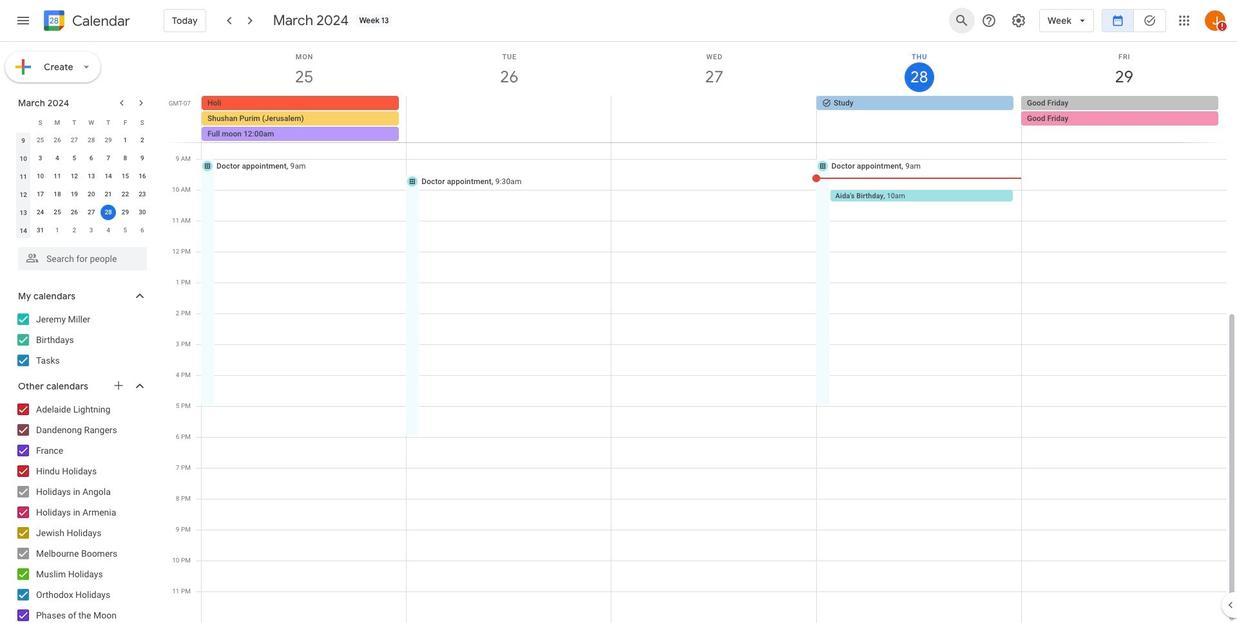 Task type: locate. For each thing, give the bounding box(es) containing it.
calendar element
[[41, 8, 130, 36]]

7 element
[[101, 151, 116, 166]]

4 element
[[50, 151, 65, 166]]

14 element
[[101, 169, 116, 184]]

13 element
[[84, 169, 99, 184]]

6 element
[[84, 151, 99, 166]]

8 element
[[118, 151, 133, 166]]

february 27 element
[[67, 133, 82, 148]]

cell inside march 2024 grid
[[100, 204, 117, 222]]

april 4 element
[[101, 223, 116, 238]]

23 element
[[135, 187, 150, 202]]

column header inside march 2024 grid
[[15, 113, 32, 131]]

12 element
[[67, 169, 82, 184]]

row
[[196, 96, 1237, 142], [15, 113, 151, 131], [15, 131, 151, 149], [15, 149, 151, 168], [15, 168, 151, 186], [15, 186, 151, 204], [15, 204, 151, 222], [15, 222, 151, 240]]

3 element
[[33, 151, 48, 166]]

february 28 element
[[84, 133, 99, 148]]

column header
[[15, 113, 32, 131]]

29 element
[[118, 205, 133, 220]]

None search field
[[0, 242, 160, 271]]

15 element
[[118, 169, 133, 184]]

cell
[[202, 96, 407, 142], [407, 96, 611, 142], [611, 96, 816, 142], [1021, 96, 1226, 142], [100, 204, 117, 222]]

25 element
[[50, 205, 65, 220]]

heading
[[70, 13, 130, 29]]

row group
[[15, 131, 151, 240]]

5 element
[[67, 151, 82, 166]]

18 element
[[50, 187, 65, 202]]

my calendars list
[[3, 309, 160, 371]]

april 2 element
[[67, 223, 82, 238]]

22 element
[[118, 187, 133, 202]]

march 2024 grid
[[12, 113, 151, 240]]

19 element
[[67, 187, 82, 202]]

grid
[[165, 42, 1237, 624]]

april 6 element
[[135, 223, 150, 238]]



Task type: vqa. For each thing, say whether or not it's contained in the screenshot.
Remove formatting icon
no



Task type: describe. For each thing, give the bounding box(es) containing it.
heading inside calendar element
[[70, 13, 130, 29]]

other calendars list
[[3, 399, 160, 624]]

10 element
[[33, 169, 48, 184]]

21 element
[[101, 187, 116, 202]]

main drawer image
[[15, 13, 31, 28]]

27 element
[[84, 205, 99, 220]]

17 element
[[33, 187, 48, 202]]

20 element
[[84, 187, 99, 202]]

24 element
[[33, 205, 48, 220]]

2 element
[[135, 133, 150, 148]]

28, today element
[[101, 205, 116, 220]]

16 element
[[135, 169, 150, 184]]

april 1 element
[[50, 223, 65, 238]]

30 element
[[135, 205, 150, 220]]

february 25 element
[[33, 133, 48, 148]]

april 3 element
[[84, 223, 99, 238]]

26 element
[[67, 205, 82, 220]]

Search for people text field
[[26, 247, 139, 271]]

31 element
[[33, 223, 48, 238]]

settings menu image
[[1011, 13, 1026, 28]]

row group inside march 2024 grid
[[15, 131, 151, 240]]

april 5 element
[[118, 223, 133, 238]]

february 26 element
[[50, 133, 65, 148]]

11 element
[[50, 169, 65, 184]]

1 element
[[118, 133, 133, 148]]

february 29 element
[[101, 133, 116, 148]]

9 element
[[135, 151, 150, 166]]

add other calendars image
[[112, 380, 125, 392]]



